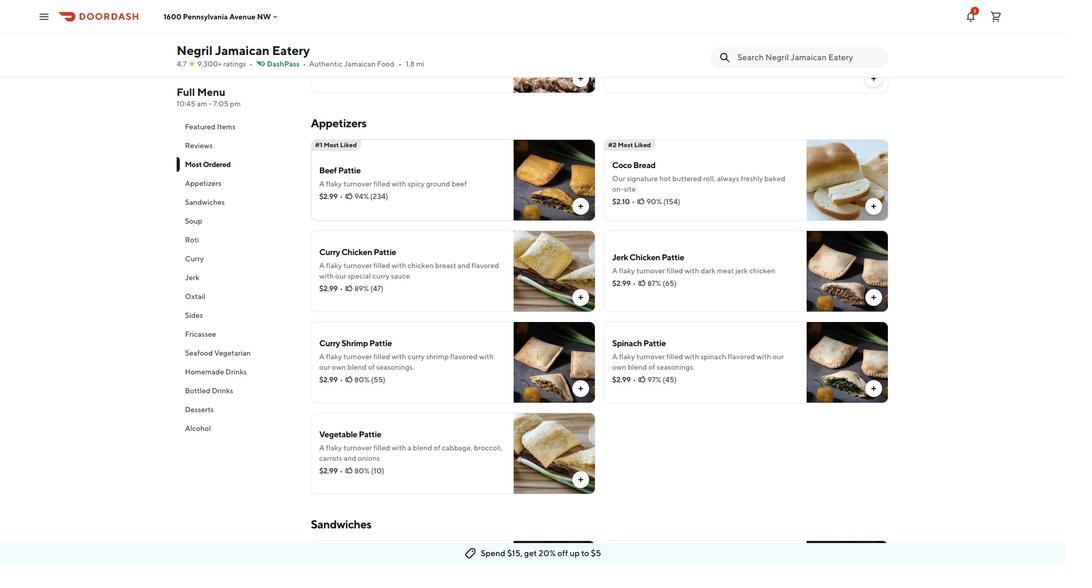 Task type: describe. For each thing, give the bounding box(es) containing it.
#2
[[608, 141, 617, 149]]

a inside beef pattie a flaky turnover filled with spicy ground beef
[[319, 180, 325, 188]]

#1
[[315, 141, 323, 149]]

coco bread our signature hot buttered roll, always freshly baked on-site
[[613, 160, 786, 194]]

dashpass •
[[267, 60, 306, 68]]

(55)
[[371, 376, 386, 384]]

flaky inside curry shrimp pattie a flaky turnover filled with curry shrimp flavored with our own blend of seasonings.
[[326, 353, 342, 361]]

soup button
[[177, 212, 298, 231]]

bottled drinks button
[[177, 382, 298, 401]]

soup
[[185, 217, 202, 226]]

1 horizontal spatial appetizers
[[311, 116, 367, 130]]

appetizers inside button
[[185, 179, 221, 188]]

drinks for homemade drinks
[[226, 368, 247, 377]]

am
[[197, 100, 207, 108]]

sweet,
[[633, 48, 655, 56]]

sides button
[[177, 306, 298, 325]]

jerk chicken pattie image
[[807, 231, 889, 313]]

ratings
[[223, 60, 246, 68]]

curry inside curry shrimp pattie a flaky turnover filled with curry shrimp flavored with our own blend of seasonings.
[[408, 353, 425, 361]]

and up herbs,
[[356, 42, 369, 51]]

with inside jerk chicken pattie a flaky turnover filled with dark meat jerk chicken
[[685, 267, 700, 275]]

(10)
[[371, 467, 384, 476]]

with up the sauce on the left
[[392, 262, 406, 270]]

most for beef
[[324, 141, 339, 149]]

80% for shrimp
[[355, 376, 370, 384]]

1
[[975, 8, 977, 14]]

87% (65)
[[648, 280, 677, 288]]

(65)
[[663, 280, 677, 288]]

0 horizontal spatial most
[[185, 160, 202, 169]]

pattie inside beef pattie a flaky turnover filled with spicy ground beef
[[338, 166, 361, 176]]

curry chicken pattie a flaky turnover filled with chicken breast and flavored with our special curry sauce
[[319, 248, 499, 281]]

90%
[[647, 198, 662, 206]]

curry inside curry chicken pattie a flaky turnover filled with chicken breast and flavored with our special curry sauce
[[373, 272, 390, 281]]

flavored inside curry shrimp pattie a flaky turnover filled with curry shrimp flavored with our own blend of seasonings.
[[450, 353, 478, 361]]

97% (45)
[[648, 376, 677, 384]]

curry for curry shrimp pattie
[[319, 339, 340, 349]]

beef
[[452, 180, 467, 188]]

a
[[408, 444, 412, 453]]

featured items
[[185, 123, 236, 131]]

sauce
[[391, 272, 410, 281]]

1.8
[[406, 60, 415, 68]]

with right spinach
[[757, 353, 772, 361]]

filled inside vegetable pattie a flaky turnover filled with a blend of cabbage, broccoli, carrots and onions
[[374, 444, 390, 453]]

$5
[[591, 549, 602, 559]]

$2.99 for jerk chicken pattie
[[613, 280, 631, 288]]

turnover inside curry shrimp pattie a flaky turnover filled with curry shrimp flavored with our own blend of seasonings.
[[344, 353, 372, 361]]

jamaican for negril
[[215, 43, 270, 58]]

cooked
[[384, 42, 409, 51]]

a inside jerk chicken pattie a flaky turnover filled with dark meat jerk chicken
[[613, 267, 618, 275]]

fried,
[[613, 48, 632, 56]]

seasonings. inside spinach pattie a flaky turnover filled with spinach flavored with our own blend of seasonings.
[[657, 363, 695, 372]]

beef pattie image
[[514, 140, 596, 221]]

beef
[[319, 166, 337, 176]]

with inside beef pattie a flaky turnover filled with spicy ground beef
[[392, 180, 406, 188]]

spinach pattie a flaky turnover filled with spinach flavored with our own blend of seasonings.
[[613, 339, 784, 372]]

off
[[558, 549, 568, 559]]

vegetable
[[319, 430, 358, 440]]

chicken inside jerk chicken pattie a flaky turnover filled with dark meat jerk chicken
[[750, 267, 776, 275]]

1600 pennsylvania avenue nw button
[[164, 12, 279, 21]]

turnover inside vegetable pattie a flaky turnover filled with a blend of cabbage, broccoli, carrots and onions
[[344, 444, 372, 453]]

seafood vegetarian button
[[177, 344, 298, 363]]

spinach
[[701, 353, 727, 361]]

chicken for curry
[[342, 248, 372, 258]]

add item to cart image for a flaky turnover filled with chicken breast and flavored with our special curry sauce
[[577, 294, 585, 302]]

appetizers button
[[177, 174, 298, 193]]

sandwiches button
[[177, 193, 298, 212]]

with inside vegetable pattie a flaky turnover filled with a blend of cabbage, broccoli, carrots and onions
[[392, 444, 406, 453]]

curry inside button
[[185, 255, 204, 263]]

pattie inside vegetable pattie a flaky turnover filled with a blend of cabbage, broccoli, carrots and onions
[[359, 430, 382, 440]]

own inside spinach pattie a flaky turnover filled with spinach flavored with our own blend of seasonings.
[[613, 363, 627, 372]]

add item to cart image for a flaky turnover filled with a blend of cabbage, broccoli, carrots and onions
[[577, 476, 585, 485]]

menu
[[197, 86, 226, 98]]

open menu image
[[38, 10, 50, 23]]

pattie inside curry shrimp pattie a flaky turnover filled with curry shrimp flavored with our own blend of seasonings.
[[370, 339, 392, 349]]

(45)
[[663, 376, 677, 384]]

$2.99 for curry chicken pattie
[[319, 285, 338, 293]]

filled inside jerk chicken pattie a flaky turnover filled with dark meat jerk chicken
[[667, 267, 684, 275]]

herbs,
[[352, 53, 373, 61]]

curry shrimp pattie a flaky turnover filled with curry shrimp flavored with our own blend of seasonings.
[[319, 339, 494, 372]]

blend inside spinach pattie a flaky turnover filled with spinach flavored with our own blend of seasonings.
[[628, 363, 647, 372]]

• left "1.8"
[[399, 60, 402, 68]]

filled inside curry chicken pattie a flaky turnover filled with chicken breast and flavored with our special curry sauce
[[374, 262, 390, 270]]

vegetarian
[[214, 349, 251, 358]]

$2.99 for curry shrimp pattie
[[319, 376, 338, 384]]

0 items, open order cart image
[[990, 10, 1003, 23]]

89% (47)
[[355, 285, 384, 293]]

• for 87% (65)
[[633, 280, 636, 288]]

special
[[348, 272, 371, 281]]

buttered
[[673, 175, 702, 183]]

a inside curry chicken pattie a flaky turnover filled with chicken breast and flavored with our special curry sauce
[[319, 262, 325, 270]]

and inside vegetable pattie a flaky turnover filled with a blend of cabbage, broccoli, carrots and onions
[[344, 455, 357, 463]]

flavored inside spinach pattie a flaky turnover filled with spinach flavored with our own blend of seasonings.
[[728, 353, 756, 361]]

jamaican for authentic
[[344, 60, 376, 68]]

chicken inside curry chicken pattie a flaky turnover filled with chicken breast and flavored with our special curry sauce
[[408, 262, 434, 270]]

a inside curry shrimp pattie a flaky turnover filled with curry shrimp flavored with our own blend of seasonings.
[[319, 353, 325, 361]]

broccoli,
[[474, 444, 503, 453]]

of inside spinach pattie a flaky turnover filled with spinach flavored with our own blend of seasonings.
[[649, 363, 656, 372]]

up
[[570, 549, 580, 559]]

blend inside vegetable pattie a flaky turnover filled with a blend of cabbage, broccoli, carrots and onions
[[413, 444, 432, 453]]

beans
[[335, 42, 355, 51]]

94%
[[355, 192, 369, 201]]

most for coco
[[618, 141, 633, 149]]

97%
[[648, 376, 662, 384]]

fricassee
[[185, 330, 216, 339]]

red
[[319, 42, 333, 51]]

with left shrimp
[[392, 353, 406, 361]]

turnover inside beef pattie a flaky turnover filled with spicy ground beef
[[344, 180, 372, 188]]

20%
[[539, 549, 556, 559]]

turnover inside curry chicken pattie a flaky turnover filled with chicken breast and flavored with our special curry sauce
[[344, 262, 372, 270]]

turnover inside jerk chicken pattie a flaky turnover filled with dark meat jerk chicken
[[637, 267, 665, 275]]

(47)
[[371, 285, 384, 293]]

avenue
[[230, 12, 256, 21]]

add item to cart image for a flaky turnover filled with curry shrimp flavored with our own blend of seasonings.
[[577, 385, 585, 393]]

$2.99 • for vegetable pattie
[[319, 467, 343, 476]]

• for 80% (55)
[[340, 376, 343, 384]]

7:05
[[213, 100, 229, 108]]

jerk sandwich image
[[514, 541, 596, 565]]

rice
[[319, 28, 336, 38]]

coco bread image
[[807, 140, 889, 221]]

seafood
[[185, 349, 213, 358]]

own inside curry shrimp pattie a flaky turnover filled with curry shrimp flavored with our own blend of seasonings.
[[332, 363, 346, 372]]

jerk for jerk chicken pattie a flaky turnover filled with dark meat jerk chicken
[[613, 253, 628, 263]]

served
[[426, 53, 448, 61]]

with down milk,
[[450, 53, 464, 61]]

add item to cart image for beef pattie
[[577, 202, 585, 211]]

reviews button
[[177, 136, 298, 155]]

flaky inside curry chicken pattie a flaky turnover filled with chicken breast and flavored with our special curry sauce
[[326, 262, 342, 270]]

add item to cart image for a flaky turnover filled with dark meat jerk chicken
[[870, 294, 879, 302]]

bottled
[[185, 387, 211, 395]]

ordered
[[203, 160, 231, 169]]

flaky inside spinach pattie a flaky turnover filled with spinach flavored with our own blend of seasonings.
[[619, 353, 635, 361]]

our inside spinach pattie a flaky turnover filled with spinach flavored with our own blend of seasonings.
[[773, 353, 784, 361]]

liked for bread
[[635, 141, 651, 149]]

a inside spinach pattie a flaky turnover filled with spinach flavored with our own blend of seasonings.
[[613, 353, 618, 361]]

rice & peas red beans and rice cooked with coconut milk, our signature herbs, and spices, and served with cabbage. $5.50
[[319, 28, 496, 74]]

always
[[718, 175, 740, 183]]

spices,
[[388, 53, 410, 61]]

homemade drinks button
[[177, 363, 298, 382]]

dark
[[701, 267, 716, 275]]

rice & peas image
[[514, 12, 596, 93]]

sides
[[185, 312, 203, 320]]

desserts button
[[177, 401, 298, 420]]

$2.99 • for jerk chicken pattie
[[613, 280, 636, 288]]

alcohol button
[[177, 420, 298, 438]]

4.7
[[177, 60, 187, 68]]



Task type: vqa. For each thing, say whether or not it's contained in the screenshot.
Jerk Chicken Pattie image
yes



Task type: locate. For each thing, give the bounding box(es) containing it.
with left spinach
[[685, 353, 700, 361]]

oxtail button
[[177, 287, 298, 306]]

turnover up 94%
[[344, 180, 372, 188]]

#2 most liked
[[608, 141, 651, 149]]

• for 80% (10)
[[340, 467, 343, 476]]

blend
[[348, 363, 367, 372], [628, 363, 647, 372], [413, 444, 432, 453]]

our inside curry shrimp pattie a flaky turnover filled with curry shrimp flavored with our own blend of seasonings.
[[319, 363, 331, 372]]

cabbage.
[[466, 53, 496, 61]]

chicken inside jerk chicken pattie a flaky turnover filled with dark meat jerk chicken
[[630, 253, 661, 263]]

carrots
[[319, 455, 342, 463]]

0 vertical spatial curry
[[373, 272, 390, 281]]

rice
[[370, 42, 382, 51]]

• down negril jamaican eatery
[[249, 60, 252, 68]]

flavored right breast
[[472, 262, 499, 270]]

appetizers down most ordered
[[185, 179, 221, 188]]

filled
[[374, 180, 390, 188], [374, 262, 390, 270], [667, 267, 684, 275], [374, 353, 390, 361], [667, 353, 684, 361], [374, 444, 390, 453]]

vegetable pattie image
[[514, 413, 596, 495]]

• left 80% (55)
[[340, 376, 343, 384]]

• for 97% (45)
[[633, 376, 636, 384]]

$2.99
[[319, 192, 338, 201], [613, 280, 631, 288], [319, 285, 338, 293], [319, 376, 338, 384], [613, 376, 631, 384], [319, 467, 338, 476]]

2 80% from the top
[[355, 467, 370, 476]]

0 horizontal spatial sandwiches
[[185, 198, 225, 207]]

flavored right shrimp
[[450, 353, 478, 361]]

(154)
[[664, 198, 681, 206]]

appetizers up #1 most liked
[[311, 116, 367, 130]]

with up mi
[[410, 42, 425, 51]]

0 vertical spatial drinks
[[226, 368, 247, 377]]

• left 94%
[[340, 192, 343, 201]]

hot
[[660, 175, 671, 183]]

filled up (47)
[[374, 262, 390, 270]]

homemade
[[185, 368, 224, 377]]

chicken up 87%
[[630, 253, 661, 263]]

shrimp
[[426, 353, 449, 361]]

and left onions at the bottom of page
[[344, 455, 357, 463]]

$2.99 • left the 89%
[[319, 285, 343, 293]]

1 horizontal spatial curry
[[408, 353, 425, 361]]

breast
[[435, 262, 456, 270]]

filled up (234)
[[374, 180, 390, 188]]

jerk
[[736, 267, 748, 275]]

pattie inside jerk chicken pattie a flaky turnover filled with dark meat jerk chicken
[[662, 253, 685, 263]]

most down reviews
[[185, 160, 202, 169]]

filled inside beef pattie a flaky turnover filled with spicy ground beef
[[374, 180, 390, 188]]

0 horizontal spatial blend
[[348, 363, 367, 372]]

turnover up 87%
[[637, 267, 665, 275]]

liked up bread
[[635, 141, 651, 149]]

turnover up "97%"
[[637, 353, 665, 361]]

peas
[[344, 28, 362, 38]]

shrimp
[[342, 339, 368, 349]]

0 vertical spatial jamaican
[[215, 43, 270, 58]]

our
[[472, 42, 483, 51], [335, 272, 347, 281], [773, 353, 784, 361], [319, 363, 331, 372]]

2 horizontal spatial of
[[649, 363, 656, 372]]

our inside curry chicken pattie a flaky turnover filled with chicken breast and flavored with our special curry sauce
[[335, 272, 347, 281]]

coconut
[[426, 42, 454, 51]]

flavored inside curry chicken pattie a flaky turnover filled with chicken breast and flavored with our special curry sauce
[[472, 262, 499, 270]]

most ordered
[[185, 160, 231, 169]]

turnover down shrimp
[[344, 353, 372, 361]]

turnover up onions at the bottom of page
[[344, 444, 372, 453]]

signature down bread
[[627, 175, 658, 183]]

with left the special
[[319, 272, 334, 281]]

curry inside curry shrimp pattie a flaky turnover filled with curry shrimp flavored with our own blend of seasonings.
[[319, 339, 340, 349]]

filled up "(45)"
[[667, 353, 684, 361]]

jerk inside jerk chicken pattie a flaky turnover filled with dark meat jerk chicken
[[613, 253, 628, 263]]

flaky inside beef pattie a flaky turnover filled with spicy ground beef
[[326, 180, 342, 188]]

add item to cart image
[[577, 74, 585, 83], [870, 202, 879, 211], [870, 294, 879, 302], [577, 476, 585, 485]]

alcohol
[[185, 425, 211, 433]]

0 horizontal spatial jamaican
[[215, 43, 270, 58]]

80%
[[355, 376, 370, 384], [355, 467, 370, 476]]

$2.99 • for curry shrimp pattie
[[319, 376, 343, 384]]

spinach
[[613, 339, 642, 349]]

• down carrots at the bottom
[[340, 467, 343, 476]]

chicken for jerk
[[630, 253, 661, 263]]

flaky inside vegetable pattie a flaky turnover filled with a blend of cabbage, broccoli, carrots and onions
[[326, 444, 342, 453]]

featured items button
[[177, 117, 298, 136]]

filled up (65)
[[667, 267, 684, 275]]

1 horizontal spatial jerk
[[613, 253, 628, 263]]

liked right #1
[[340, 141, 357, 149]]

with left a
[[392, 444, 406, 453]]

pennsylvania
[[183, 12, 228, 21]]

full
[[177, 86, 195, 98]]

0 vertical spatial signature
[[319, 53, 351, 61]]

80% (55)
[[355, 376, 386, 384]]

$2.99 for spinach pattie
[[613, 376, 631, 384]]

seasonings. up "(45)"
[[657, 363, 695, 372]]

$2.99 left 80% (55)
[[319, 376, 338, 384]]

a
[[319, 180, 325, 188], [319, 262, 325, 270], [613, 267, 618, 275], [319, 353, 325, 361], [613, 353, 618, 361], [319, 444, 325, 453]]

pattie inside spinach pattie a flaky turnover filled with spinach flavored with our own blend of seasonings.
[[644, 339, 666, 349]]

mi
[[416, 60, 425, 68]]

spicy
[[408, 180, 425, 188]]

$2.99 down beef
[[319, 192, 338, 201]]

80% down onions at the bottom of page
[[355, 467, 370, 476]]

nw
[[257, 12, 271, 21]]

(234)
[[371, 192, 388, 201]]

most right #1
[[324, 141, 339, 149]]

add item to cart image
[[870, 74, 879, 83], [577, 202, 585, 211], [577, 294, 585, 302], [577, 385, 585, 393], [870, 385, 879, 393]]

pattie right the spinach on the right of the page
[[644, 339, 666, 349]]

1 vertical spatial sandwiches
[[311, 518, 372, 532]]

80% for pattie
[[355, 467, 370, 476]]

• left the 89%
[[340, 285, 343, 293]]

roti
[[185, 236, 199, 244]]

signature inside rice & peas red beans and rice cooked with coconut milk, our signature herbs, and spices, and served with cabbage. $5.50
[[319, 53, 351, 61]]

0 horizontal spatial curry
[[373, 272, 390, 281]]

dashpass
[[267, 60, 300, 68]]

•
[[249, 60, 252, 68], [303, 60, 306, 68], [399, 60, 402, 68], [340, 192, 343, 201], [632, 198, 635, 206], [633, 280, 636, 288], [340, 285, 343, 293], [340, 376, 343, 384], [633, 376, 636, 384], [340, 467, 343, 476]]

items
[[217, 123, 236, 131]]

jerk inside button
[[185, 274, 199, 282]]

0 horizontal spatial jerk
[[185, 274, 199, 282]]

1 horizontal spatial blend
[[413, 444, 432, 453]]

• down eatery on the left
[[303, 60, 306, 68]]

add item to cart image for a flaky turnover filled with spinach flavored with our own blend of seasonings.
[[870, 385, 879, 393]]

$2.99 • left 80% (55)
[[319, 376, 343, 384]]

9,300+
[[197, 60, 222, 68]]

1 vertical spatial appetizers
[[185, 179, 221, 188]]

1 own from the left
[[332, 363, 346, 372]]

1 80% from the top
[[355, 376, 370, 384]]

filled inside spinach pattie a flaky turnover filled with spinach flavored with our own blend of seasonings.
[[667, 353, 684, 361]]

1 horizontal spatial signature
[[627, 175, 658, 183]]

• for 89% (47)
[[340, 285, 343, 293]]

spinach pattie image
[[807, 322, 889, 404]]

chicken inside curry chicken pattie a flaky turnover filled with chicken breast and flavored with our special curry sauce
[[342, 248, 372, 258]]

1 vertical spatial jamaican
[[344, 60, 376, 68]]

1 horizontal spatial most
[[324, 141, 339, 149]]

drinks
[[226, 368, 247, 377], [212, 387, 233, 395]]

1 horizontal spatial sandwiches
[[311, 518, 372, 532]]

with left dark
[[685, 267, 700, 275]]

blend down the spinach on the right of the page
[[628, 363, 647, 372]]

1 horizontal spatial chicken
[[750, 267, 776, 275]]

authentic jamaican food • 1.8 mi
[[309, 60, 425, 68]]

1 liked from the left
[[340, 141, 357, 149]]

sandwiches inside button
[[185, 198, 225, 207]]

$2.99 left "97%"
[[613, 376, 631, 384]]

2 horizontal spatial blend
[[628, 363, 647, 372]]

1 vertical spatial drinks
[[212, 387, 233, 395]]

0 horizontal spatial liked
[[340, 141, 357, 149]]

• left "97%"
[[633, 376, 636, 384]]

onions
[[358, 455, 380, 463]]

0 horizontal spatial of
[[368, 363, 375, 372]]

chicken up the sauce on the left
[[408, 262, 434, 270]]

curry shrimp pattie image
[[514, 322, 596, 404]]

of up "97%"
[[649, 363, 656, 372]]

80% (10)
[[355, 467, 384, 476]]

jamaican
[[215, 43, 270, 58], [344, 60, 376, 68]]

0 vertical spatial jerk
[[613, 253, 628, 263]]

pattie up onions at the bottom of page
[[359, 430, 382, 440]]

jerk for jerk
[[185, 274, 199, 282]]

2 seasonings. from the left
[[657, 363, 695, 372]]

and right breast
[[458, 262, 471, 270]]

blend right a
[[413, 444, 432, 453]]

0 horizontal spatial own
[[332, 363, 346, 372]]

own down shrimp
[[332, 363, 346, 372]]

add item to cart image for coco bread
[[870, 202, 879, 211]]

with right shrimp
[[479, 353, 494, 361]]

signature down red
[[319, 53, 351, 61]]

turnover up the special
[[344, 262, 372, 270]]

&
[[337, 28, 343, 38]]

0 horizontal spatial signature
[[319, 53, 351, 61]]

• left 87%
[[633, 280, 636, 288]]

of inside curry shrimp pattie a flaky turnover filled with curry shrimp flavored with our own blend of seasonings.
[[368, 363, 375, 372]]

pm
[[230, 100, 241, 108]]

on-
[[613, 185, 624, 194]]

roll,
[[704, 175, 716, 183]]

0 horizontal spatial seasonings.
[[377, 363, 415, 372]]

$2.99 left 87%
[[613, 280, 631, 288]]

featured
[[185, 123, 216, 131]]

flaky inside jerk chicken pattie a flaky turnover filled with dark meat jerk chicken
[[619, 267, 635, 275]]

0 horizontal spatial chicken
[[408, 262, 434, 270]]

0 horizontal spatial appetizers
[[185, 179, 221, 188]]

plantains.
[[679, 48, 711, 56]]

1 horizontal spatial liked
[[635, 141, 651, 149]]

chicken up the special
[[342, 248, 372, 258]]

drinks down homemade drinks
[[212, 387, 233, 395]]

flaky
[[326, 180, 342, 188], [326, 262, 342, 270], [619, 267, 635, 275], [326, 353, 342, 361], [619, 353, 635, 361], [326, 444, 342, 453]]

0 vertical spatial sandwiches
[[185, 198, 225, 207]]

1 vertical spatial signature
[[627, 175, 658, 183]]

blend up 80% (55)
[[348, 363, 367, 372]]

• right $2.10
[[632, 198, 635, 206]]

1 vertical spatial jerk
[[185, 274, 199, 282]]

pattie up the sauce on the left
[[374, 248, 396, 258]]

$2.99 • down beef
[[319, 192, 343, 201]]

to
[[582, 549, 590, 559]]

$2.10 •
[[613, 198, 635, 206]]

signature inside coco bread our signature hot buttered roll, always freshly baked on-site
[[627, 175, 658, 183]]

1 vertical spatial 80%
[[355, 467, 370, 476]]

0 vertical spatial 80%
[[355, 376, 370, 384]]

of up 80% (55)
[[368, 363, 375, 372]]

filled up (55)
[[374, 353, 390, 361]]

drinks for bottled drinks
[[212, 387, 233, 395]]

2 horizontal spatial most
[[618, 141, 633, 149]]

of left "cabbage,"
[[434, 444, 441, 453]]

and inside curry chicken pattie a flaky turnover filled with chicken breast and flavored with our special curry sauce
[[458, 262, 471, 270]]

bottled drinks
[[185, 387, 233, 395]]

2 own from the left
[[613, 363, 627, 372]]

$2.99 • down carrots at the bottom
[[319, 467, 343, 476]]

escovitched fish sandwich image
[[807, 541, 889, 565]]

food
[[377, 60, 395, 68]]

• for 94% (234)
[[340, 192, 343, 201]]

Item Search search field
[[738, 52, 881, 63]]

and down rice
[[374, 53, 387, 61]]

flavored
[[472, 262, 499, 270], [450, 353, 478, 361], [728, 353, 756, 361]]

turnover
[[344, 180, 372, 188], [344, 262, 372, 270], [637, 267, 665, 275], [344, 353, 372, 361], [637, 353, 665, 361], [344, 444, 372, 453]]

curry inside curry chicken pattie a flaky turnover filled with chicken breast and flavored with our special curry sauce
[[319, 248, 340, 258]]

$2.99 • left "97%"
[[613, 376, 636, 384]]

pattie inside curry chicken pattie a flaky turnover filled with chicken breast and flavored with our special curry sauce
[[374, 248, 396, 258]]

our inside rice & peas red beans and rice cooked with coconut milk, our signature herbs, and spices, and served with cabbage. $5.50
[[472, 42, 483, 51]]

1 horizontal spatial jamaican
[[344, 60, 376, 68]]

seasonings.
[[377, 363, 415, 372], [657, 363, 695, 372]]

and right spices,
[[412, 53, 424, 61]]

negril jamaican eatery
[[177, 43, 310, 58]]

$2.99 • for spinach pattie
[[613, 376, 636, 384]]

2 liked from the left
[[635, 141, 651, 149]]

10:45
[[177, 100, 196, 108]]

$2.99 for vegetable pattie
[[319, 467, 338, 476]]

sandwiches
[[185, 198, 225, 207], [311, 518, 372, 532]]

pattie up (65)
[[662, 253, 685, 263]]

jerk chicken pattie a flaky turnover filled with dark meat jerk chicken
[[613, 253, 776, 275]]

with
[[410, 42, 425, 51], [450, 53, 464, 61], [392, 180, 406, 188], [392, 262, 406, 270], [685, 267, 700, 275], [319, 272, 334, 281], [392, 353, 406, 361], [479, 353, 494, 361], [685, 353, 700, 361], [757, 353, 772, 361], [392, 444, 406, 453]]

jamaican up ratings
[[215, 43, 270, 58]]

filled up onions at the bottom of page
[[374, 444, 390, 453]]

1 horizontal spatial chicken
[[630, 253, 661, 263]]

$2.99 down carrots at the bottom
[[319, 467, 338, 476]]

jerk button
[[177, 269, 298, 287]]

homemade drinks
[[185, 368, 247, 377]]

• for 90% (154)
[[632, 198, 635, 206]]

curry up (47)
[[373, 272, 390, 281]]

flavored right spinach
[[728, 353, 756, 361]]

1 seasonings. from the left
[[377, 363, 415, 372]]

chicken right the jerk
[[750, 267, 776, 275]]

curry left shrimp
[[408, 353, 425, 361]]

pattie right beef
[[338, 166, 361, 176]]

1600 pennsylvania avenue nw
[[164, 12, 271, 21]]

milk,
[[455, 42, 471, 51]]

eatery
[[272, 43, 310, 58]]

cabbage,
[[442, 444, 473, 453]]

1600
[[164, 12, 182, 21]]

own down the spinach on the right of the page
[[613, 363, 627, 372]]

turnover inside spinach pattie a flaky turnover filled with spinach flavored with our own blend of seasonings.
[[637, 353, 665, 361]]

authentic
[[309, 60, 343, 68]]

filled inside curry shrimp pattie a flaky turnover filled with curry shrimp flavored with our own blend of seasonings.
[[374, 353, 390, 361]]

seafood vegetarian
[[185, 349, 251, 358]]

#1 most liked
[[315, 141, 357, 149]]

baked
[[765, 175, 786, 183]]

drinks up bottled drinks button
[[226, 368, 247, 377]]

$2.99 •
[[319, 192, 343, 201], [613, 280, 636, 288], [319, 285, 343, 293], [319, 376, 343, 384], [613, 376, 636, 384], [319, 467, 343, 476]]

negril
[[177, 43, 213, 58]]

1 horizontal spatial of
[[434, 444, 441, 453]]

seasonings. up (55)
[[377, 363, 415, 372]]

$15,
[[507, 549, 523, 559]]

1 horizontal spatial own
[[613, 363, 627, 372]]

full menu 10:45 am - 7:05 pm
[[177, 86, 241, 108]]

ground
[[426, 180, 451, 188]]

curry for curry chicken pattie
[[319, 248, 340, 258]]

blend inside curry shrimp pattie a flaky turnover filled with curry shrimp flavored with our own blend of seasonings.
[[348, 363, 367, 372]]

pattie right shrimp
[[370, 339, 392, 349]]

1 horizontal spatial seasonings.
[[657, 363, 695, 372]]

$2.99 • left 87%
[[613, 280, 636, 288]]

coco
[[613, 160, 632, 170]]

vegetable pattie a flaky turnover filled with a blend of cabbage, broccoli, carrots and onions
[[319, 430, 503, 463]]

curry chicken pattie image
[[514, 231, 596, 313]]

jamaican down beans
[[344, 60, 376, 68]]

beef pattie a flaky turnover filled with spicy ground beef
[[319, 166, 467, 188]]

seasonings. inside curry shrimp pattie a flaky turnover filled with curry shrimp flavored with our own blend of seasonings.
[[377, 363, 415, 372]]

$2.99 left the 89%
[[319, 285, 338, 293]]

fricassee button
[[177, 325, 298, 344]]

0 horizontal spatial chicken
[[342, 248, 372, 258]]

1 vertical spatial curry
[[408, 353, 425, 361]]

0 vertical spatial appetizers
[[311, 116, 367, 130]]

a inside vegetable pattie a flaky turnover filled with a blend of cabbage, broccoli, carrots and onions
[[319, 444, 325, 453]]

of inside vegetable pattie a flaky turnover filled with a blend of cabbage, broccoli, carrots and onions
[[434, 444, 441, 453]]

most right the '#2'
[[618, 141, 633, 149]]

with left spicy
[[392, 180, 406, 188]]

80% left (55)
[[355, 376, 370, 384]]

$2.99 • for curry chicken pattie
[[319, 285, 343, 293]]

notification bell image
[[965, 10, 978, 23]]

liked for pattie
[[340, 141, 357, 149]]



